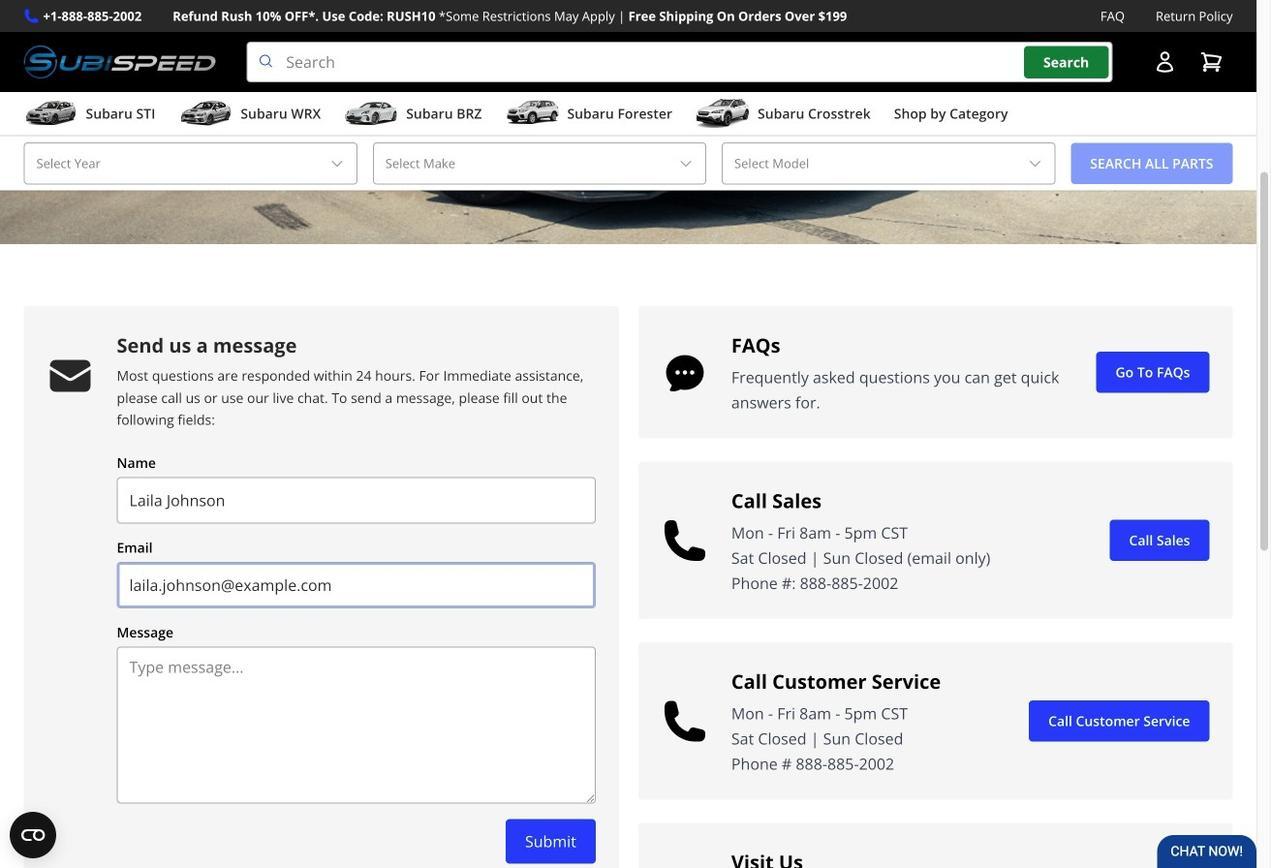 Task type: describe. For each thing, give the bounding box(es) containing it.
subispeed logo image
[[24, 42, 215, 83]]

open widget image
[[10, 812, 56, 859]]

select model image
[[1028, 156, 1043, 171]]

Message text field
[[117, 647, 596, 804]]

search input field
[[246, 42, 1113, 83]]

a subaru crosstrek thumbnail image image
[[696, 99, 750, 128]]

a subaru wrx thumbnail image image
[[179, 99, 233, 128]]

button image
[[1154, 51, 1177, 74]]

a subaru sti thumbnail image image
[[24, 99, 78, 128]]



Task type: vqa. For each thing, say whether or not it's contained in the screenshot.
011 In
no



Task type: locate. For each thing, give the bounding box(es) containing it.
select make image
[[678, 156, 694, 171]]

select year image
[[329, 156, 345, 171]]

a subaru forester thumbnail image image
[[505, 99, 560, 128]]

Select Year button
[[24, 143, 357, 185]]

Select Model button
[[722, 143, 1056, 185]]

Email Address text field
[[117, 562, 596, 608]]

a subaru brz thumbnail image image
[[344, 99, 399, 128]]

Select Make button
[[373, 143, 707, 185]]

name text field
[[117, 477, 596, 524]]



